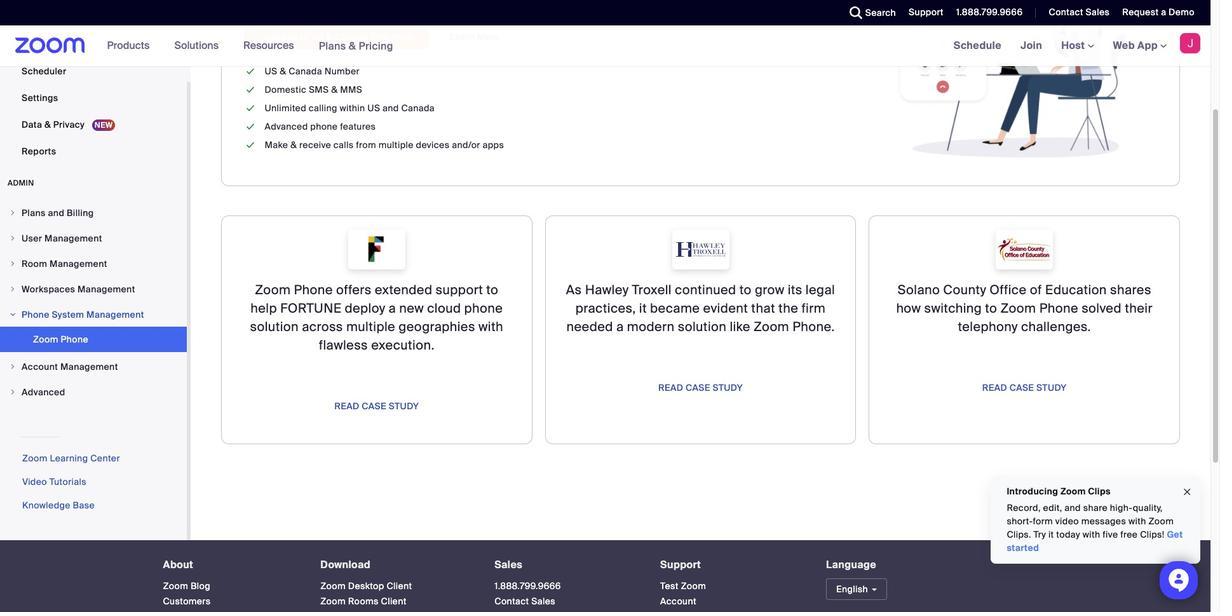 Task type: locate. For each thing, give the bounding box(es) containing it.
1 vertical spatial sales
[[495, 558, 523, 571]]

1 vertical spatial with
[[1128, 515, 1146, 527]]

right image left room
[[9, 260, 17, 268]]

right image inside account management menu item
[[9, 363, 17, 371]]

right image inside room management menu item
[[9, 260, 17, 268]]

sales down 1.888.799.9666 link
[[532, 595, 556, 607]]

and left billing
[[48, 207, 64, 219]]

sms
[[309, 84, 329, 95]]

1 right image from the top
[[9, 209, 17, 217]]

0 horizontal spatial canada
[[289, 65, 322, 77]]

and up video
[[1065, 502, 1081, 514]]

1 vertical spatial checked image
[[244, 102, 257, 115]]

plans inside product information "navigation"
[[319, 39, 346, 52]]

right image inside user management menu item
[[9, 235, 17, 242]]

zoom inside "admin menu" menu
[[33, 334, 58, 345]]

checked image for advanced
[[244, 120, 257, 133]]

2 horizontal spatial and
[[1065, 502, 1081, 514]]

2 vertical spatial and
[[1065, 502, 1081, 514]]

canada up "devices" in the top left of the page
[[401, 102, 435, 114]]

data & privacy link
[[0, 112, 187, 137]]

4 right image from the top
[[9, 363, 17, 371]]

zoom inside zoom phone offers extended support to help fortune deploy a new cloud phone solution across multiple geographies with flawless execution.
[[255, 282, 291, 298]]

1 vertical spatial and
[[48, 207, 64, 219]]

phone inside solano county office of education shares how switching to zoom phone solved their telephony challenges.
[[1040, 300, 1079, 317]]

to up 'telephony'
[[985, 300, 997, 317]]

zoom logo image
[[15, 37, 85, 53]]

it up the modern
[[639, 300, 647, 317]]

right image left account management
[[9, 363, 17, 371]]

phone.
[[793, 318, 835, 335]]

2 checked image from the top
[[244, 139, 257, 152]]

& up domestic
[[280, 65, 286, 77]]

scheduler
[[22, 65, 66, 77]]

2 vertical spatial checked image
[[244, 120, 257, 133]]

their
[[1125, 300, 1153, 317]]

1.888.799.9666 down sales link
[[495, 580, 561, 591]]

2 horizontal spatial read case study
[[982, 382, 1067, 393]]

2 vertical spatial us
[[367, 102, 380, 114]]

phone down support
[[464, 300, 503, 317]]

study for new
[[389, 400, 419, 412]]

solano county office of education shares how switching to zoom phone solved their telephony challenges.
[[896, 282, 1153, 335]]

1 vertical spatial multiple
[[346, 318, 395, 335]]

2 vertical spatial a
[[616, 318, 624, 335]]

multiple right from
[[379, 139, 414, 151]]

plans up the number
[[319, 39, 346, 52]]

of
[[1030, 282, 1042, 298]]

& for receive
[[290, 139, 297, 151]]

2 solution from the left
[[678, 318, 727, 335]]

canada up the number
[[335, 31, 369, 43]]

banner
[[0, 25, 1211, 67]]

account down test zoom link on the bottom of the page
[[660, 595, 697, 607]]

2 horizontal spatial case
[[1010, 382, 1034, 393]]

zoom desktop client link
[[321, 580, 412, 591]]

calling
[[309, 102, 337, 114]]

record, edit, and share high-quality, short-form video messages with zoom clips. try it today with five free clips!
[[1007, 502, 1174, 540]]

multiple inside zoom phone offers extended support to help fortune deploy a new cloud phone solution across multiple geographies with flawless execution.
[[346, 318, 395, 335]]

1 vertical spatial account
[[660, 595, 697, 607]]

and up make & receive calls from multiple devices and/or apps
[[383, 102, 399, 114]]

billing
[[67, 207, 94, 219]]

0 vertical spatial checked image
[[244, 65, 257, 78]]

study for phone
[[1037, 382, 1067, 393]]

1 vertical spatial 1.888.799.9666
[[495, 580, 561, 591]]

3 checked image from the top
[[244, 120, 257, 133]]

1 vertical spatial plans
[[22, 207, 46, 219]]

phone system management menu item
[[0, 303, 187, 327]]

us right within
[[367, 102, 380, 114]]

with down 'messages'
[[1083, 529, 1100, 540]]

management inside account management menu item
[[60, 361, 118, 372]]

0 horizontal spatial phone
[[310, 121, 338, 132]]

1 horizontal spatial phone
[[464, 300, 503, 317]]

workspaces management
[[22, 283, 135, 295]]

unlimited
[[371, 31, 413, 43], [265, 102, 306, 114]]

1 horizontal spatial account
[[660, 595, 697, 607]]

read for to
[[982, 382, 1007, 393]]

3 right image from the top
[[9, 388, 17, 396]]

right image inside plans and billing menu item
[[9, 209, 17, 217]]

& inside personal menu menu
[[44, 119, 51, 130]]

case
[[686, 382, 710, 393], [1010, 382, 1034, 393], [362, 400, 386, 412]]

phone down calling
[[310, 121, 338, 132]]

2 horizontal spatial a
[[1161, 6, 1167, 18]]

try
[[1033, 529, 1046, 540]]

0 horizontal spatial account
[[22, 361, 58, 372]]

with inside zoom phone offers extended support to help fortune deploy a new cloud phone solution across multiple geographies with flawless execution.
[[479, 318, 503, 335]]

0 horizontal spatial sales
[[495, 558, 523, 571]]

1 horizontal spatial a
[[616, 318, 624, 335]]

pricing
[[359, 39, 393, 52]]

management inside workspaces management menu item
[[78, 283, 135, 295]]

0 horizontal spatial and
[[48, 207, 64, 219]]

phone up fortune
[[294, 282, 333, 298]]

account down zoom phone
[[22, 361, 58, 372]]

read case study button for new
[[335, 396, 419, 416]]

1 vertical spatial phone
[[464, 300, 503, 317]]

a inside zoom phone offers extended support to help fortune deploy a new cloud phone solution across multiple geographies with flawless execution.
[[389, 300, 396, 317]]

phone
[[310, 121, 338, 132], [464, 300, 503, 317]]

2 right image from the top
[[9, 285, 17, 293]]

1 horizontal spatial case
[[686, 382, 710, 393]]

and inside menu item
[[48, 207, 64, 219]]

0 horizontal spatial clips
[[22, 39, 44, 50]]

0 vertical spatial with
[[479, 318, 503, 335]]

calls
[[334, 139, 354, 151]]

1 horizontal spatial clips
[[1088, 486, 1111, 497]]

contact sales link
[[1039, 0, 1113, 25], [1049, 6, 1110, 18], [495, 595, 556, 607]]

0 horizontal spatial read case study
[[335, 400, 419, 412]]

1 horizontal spatial support
[[909, 6, 944, 18]]

0 horizontal spatial a
[[389, 300, 396, 317]]

0 horizontal spatial contact
[[495, 595, 529, 607]]

study down challenges. at the bottom of the page
[[1037, 382, 1067, 393]]

1 right image from the top
[[9, 235, 17, 242]]

schedule
[[954, 39, 1002, 52]]

knowledge base link
[[22, 500, 95, 511]]

right image inside phone system management menu item
[[9, 311, 17, 318]]

from
[[356, 139, 376, 151]]

it right try
[[1048, 529, 1054, 540]]

close image
[[1182, 485, 1192, 499]]

zoom phone offers extended support to help fortune deploy a new cloud phone solution across multiple geographies with flawless execution.
[[250, 282, 503, 353]]

fortune
[[280, 300, 342, 317]]

1 horizontal spatial sales
[[532, 595, 556, 607]]

2 horizontal spatial sales
[[1086, 6, 1110, 18]]

0 vertical spatial 1.888.799.9666
[[956, 6, 1023, 18]]

telephony
[[958, 318, 1018, 335]]

1 horizontal spatial study
[[713, 382, 743, 393]]

& right data
[[44, 119, 51, 130]]

geographies
[[399, 318, 475, 335]]

study down like
[[713, 382, 743, 393]]

became
[[650, 300, 700, 317]]

right image
[[9, 209, 17, 217], [9, 260, 17, 268], [9, 311, 17, 318], [9, 363, 17, 371]]

1 horizontal spatial read case study button
[[658, 378, 743, 398]]

multiple
[[379, 139, 414, 151], [346, 318, 395, 335]]

zoom down 'system'
[[33, 334, 58, 345]]

zoom left rooms
[[321, 595, 346, 607]]

checked image left domestic
[[244, 83, 257, 97]]

1 solution from the left
[[250, 318, 299, 335]]

plans up user at the top left of page
[[22, 207, 46, 219]]

3 right image from the top
[[9, 311, 17, 318]]

right image inside workspaces management menu item
[[9, 285, 17, 293]]

& up the number
[[326, 31, 333, 43]]

canada up domestic sms & mms
[[289, 65, 322, 77]]

2 vertical spatial right image
[[9, 388, 17, 396]]

1 checked image from the top
[[244, 83, 257, 97]]

client right rooms
[[381, 595, 407, 607]]

zoom blog customers
[[163, 580, 211, 607]]

zoom down download link
[[321, 580, 346, 591]]

1 horizontal spatial it
[[1048, 529, 1054, 540]]

phone down workspaces
[[22, 309, 49, 320]]

to right upgrade
[[300, 31, 309, 43]]

2 horizontal spatial read case study button
[[982, 378, 1067, 398]]

checked image
[[244, 65, 257, 78], [244, 102, 257, 115], [244, 120, 257, 133]]

right image for plans and billing
[[9, 209, 17, 217]]

0 horizontal spatial us
[[265, 65, 277, 77]]

request a demo link
[[1113, 0, 1211, 25], [1123, 6, 1195, 18]]

right image left 'system'
[[9, 311, 17, 318]]

clips.
[[1007, 529, 1031, 540]]

zoom phone link
[[0, 327, 187, 352]]

with up free
[[1128, 515, 1146, 527]]

sales up host dropdown button
[[1086, 6, 1110, 18]]

0 horizontal spatial study
[[389, 400, 419, 412]]

zoom inside solano county office of education shares how switching to zoom phone solved their telephony challenges.
[[1001, 300, 1036, 317]]

test zoom account
[[660, 580, 706, 607]]

0 horizontal spatial read
[[335, 400, 360, 412]]

1 horizontal spatial 1.888.799.9666
[[956, 6, 1023, 18]]

advanced phone features
[[265, 121, 376, 132]]

us up us & canada number
[[311, 31, 324, 43]]

1 horizontal spatial read case study
[[658, 382, 743, 393]]

to inside 'button'
[[300, 31, 309, 43]]

1 horizontal spatial solution
[[678, 318, 727, 335]]

plans inside menu item
[[22, 207, 46, 219]]

advanced up make
[[265, 121, 308, 132]]

zoom
[[255, 282, 291, 298], [1001, 300, 1036, 317], [754, 318, 789, 335], [33, 334, 58, 345], [22, 453, 47, 464], [1060, 486, 1086, 497], [1149, 515, 1174, 527], [163, 580, 188, 591], [321, 580, 346, 591], [681, 580, 706, 591], [321, 595, 346, 607]]

management inside user management menu item
[[45, 233, 102, 244]]

0 horizontal spatial it
[[639, 300, 647, 317]]

0 vertical spatial advanced
[[265, 121, 308, 132]]

1 horizontal spatial contact
[[1049, 6, 1083, 18]]

resources
[[243, 39, 294, 52]]

2 horizontal spatial read
[[982, 382, 1007, 393]]

1 horizontal spatial with
[[1083, 529, 1100, 540]]

learn
[[450, 31, 475, 43]]

form
[[1033, 515, 1053, 527]]

base
[[73, 500, 95, 511]]

user management
[[22, 233, 102, 244]]

0 horizontal spatial 1.888.799.9666
[[495, 580, 561, 591]]

contact down 1.888.799.9666 link
[[495, 595, 529, 607]]

data
[[22, 119, 42, 130]]

right image down admin
[[9, 209, 17, 217]]

1 vertical spatial a
[[389, 300, 396, 317]]

& for privacy
[[44, 119, 51, 130]]

personal menu menu
[[0, 0, 187, 165]]

language
[[826, 558, 877, 571]]

right image for room management
[[9, 260, 17, 268]]

0 vertical spatial plans
[[319, 39, 346, 52]]

zoom up account link at the right of the page
[[681, 580, 706, 591]]

1.888.799.9666 up schedule
[[956, 6, 1023, 18]]

zoom up help
[[255, 282, 291, 298]]

0 horizontal spatial unlimited
[[265, 102, 306, 114]]

zoom down office
[[1001, 300, 1036, 317]]

0 vertical spatial us
[[311, 31, 324, 43]]

0 horizontal spatial solution
[[250, 318, 299, 335]]

1 vertical spatial checked image
[[244, 139, 257, 152]]

0 horizontal spatial with
[[479, 318, 503, 335]]

to left grow
[[740, 282, 752, 298]]

1 horizontal spatial canada
[[335, 31, 369, 43]]

zoom up customers link
[[163, 580, 188, 591]]

2 checked image from the top
[[244, 102, 257, 115]]

0 vertical spatial right image
[[9, 235, 17, 242]]

clips up scheduler
[[22, 39, 44, 50]]

make & receive calls from multiple devices and/or apps
[[265, 139, 504, 151]]

case for new
[[362, 400, 386, 412]]

its
[[788, 282, 803, 298]]

admin menu menu
[[0, 201, 187, 405]]

checked image
[[244, 83, 257, 97], [244, 139, 257, 152]]

management up advanced 'menu item'
[[60, 361, 118, 372]]

management for user management
[[45, 233, 102, 244]]

study down execution.
[[389, 400, 419, 412]]

2 horizontal spatial us
[[367, 102, 380, 114]]

solution inside zoom phone offers extended support to help fortune deploy a new cloud phone solution across multiple geographies with flawless execution.
[[250, 318, 299, 335]]

& right make
[[290, 139, 297, 151]]

& left pricing
[[349, 39, 356, 52]]

data & privacy
[[22, 119, 87, 130]]

account management
[[22, 361, 118, 372]]

today
[[1056, 529, 1080, 540]]

sales up 1.888.799.9666 link
[[495, 558, 523, 571]]

clips
[[22, 39, 44, 50], [1088, 486, 1111, 497]]

advanced for advanced
[[22, 386, 65, 398]]

read case study button for phone
[[982, 378, 1067, 398]]

five
[[1103, 529, 1118, 540]]

banner containing products
[[0, 25, 1211, 67]]

management down billing
[[45, 233, 102, 244]]

get started
[[1007, 529, 1183, 554]]

read case study for became
[[658, 382, 743, 393]]

a left demo at the top right of page
[[1161, 6, 1167, 18]]

unlimited inside 'button'
[[371, 31, 413, 43]]

0 vertical spatial it
[[639, 300, 647, 317]]

zoom up clips!
[[1149, 515, 1174, 527]]

to inside as hawley troxell continued to grow its legal practices, it became evident that the firm needed a modern solution like zoom phone.
[[740, 282, 752, 298]]

clips inside clips link
[[22, 39, 44, 50]]

0 horizontal spatial case
[[362, 400, 386, 412]]

2 vertical spatial with
[[1083, 529, 1100, 540]]

checked image left make
[[244, 139, 257, 152]]

with down support
[[479, 318, 503, 335]]

1 horizontal spatial us
[[311, 31, 324, 43]]

1 horizontal spatial and
[[383, 102, 399, 114]]

and
[[383, 102, 399, 114], [48, 207, 64, 219], [1065, 502, 1081, 514]]

account inside menu item
[[22, 361, 58, 372]]

2 horizontal spatial canada
[[401, 102, 435, 114]]

advanced inside advanced 'menu item'
[[22, 386, 65, 398]]

support right search
[[909, 6, 944, 18]]

that
[[751, 300, 775, 317]]

profile picture image
[[1180, 33, 1201, 53]]

1 vertical spatial contact
[[495, 595, 529, 607]]

zoom up edit,
[[1060, 486, 1086, 497]]

read case study
[[658, 382, 743, 393], [982, 382, 1067, 393], [335, 400, 419, 412]]

contact up host
[[1049, 6, 1083, 18]]

execution.
[[371, 337, 435, 353]]

client
[[387, 580, 412, 591], [381, 595, 407, 607]]

right image
[[9, 235, 17, 242], [9, 285, 17, 293], [9, 388, 17, 396]]

canada
[[335, 31, 369, 43], [289, 65, 322, 77], [401, 102, 435, 114]]

solution down help
[[250, 318, 299, 335]]

zoom learning center link
[[22, 453, 120, 464]]

1 vertical spatial support
[[660, 558, 701, 571]]

0 vertical spatial checked image
[[244, 83, 257, 97]]

0 vertical spatial contact
[[1049, 6, 1083, 18]]

phone up challenges. at the bottom of the page
[[1040, 300, 1079, 317]]

0 horizontal spatial read case study button
[[335, 396, 419, 416]]

checked image for make
[[244, 139, 257, 152]]

center
[[90, 453, 120, 464]]

phone inside phone system management menu item
[[22, 309, 49, 320]]

1 horizontal spatial advanced
[[265, 121, 308, 132]]

advanced down account management
[[22, 386, 65, 398]]

zoom inside as hawley troxell continued to grow its legal practices, it became evident that the firm needed a modern solution like zoom phone.
[[754, 318, 789, 335]]

0 vertical spatial sales
[[1086, 6, 1110, 18]]

download
[[321, 558, 371, 571]]

& inside product information "navigation"
[[349, 39, 356, 52]]

0 horizontal spatial plans
[[22, 207, 46, 219]]

& right sms
[[331, 84, 338, 95]]

phone
[[294, 282, 333, 298], [1040, 300, 1079, 317], [22, 309, 49, 320], [61, 334, 88, 345]]

1 vertical spatial us
[[265, 65, 277, 77]]

0 vertical spatial support
[[909, 6, 944, 18]]

zoom down that
[[754, 318, 789, 335]]

1 vertical spatial it
[[1048, 529, 1054, 540]]

support up test zoom link on the bottom of the page
[[660, 558, 701, 571]]

introducing zoom clips
[[1007, 486, 1111, 497]]

solutions button
[[174, 25, 224, 66]]

phone inside zoom phone link
[[61, 334, 88, 345]]

solution down evident
[[678, 318, 727, 335]]

plans for plans & pricing
[[319, 39, 346, 52]]

2 vertical spatial sales
[[532, 595, 556, 607]]

challenges.
[[1021, 318, 1091, 335]]

multiple down deploy
[[346, 318, 395, 335]]

to inside solano county office of education shares how switching to zoom phone solved their telephony challenges.
[[985, 300, 997, 317]]

1.888.799.9666 contact sales
[[495, 580, 561, 607]]

phone down 'system'
[[61, 334, 88, 345]]

management up phone system management menu item
[[78, 283, 135, 295]]

deploy
[[345, 300, 385, 317]]

1 horizontal spatial read
[[658, 382, 683, 393]]

management up zoom phone link
[[86, 309, 144, 320]]

advanced for advanced phone features
[[265, 121, 308, 132]]

us up domestic
[[265, 65, 277, 77]]

1 vertical spatial right image
[[9, 285, 17, 293]]

0 vertical spatial and
[[383, 102, 399, 114]]

management inside room management menu item
[[50, 258, 107, 269]]

management up workspaces management
[[50, 258, 107, 269]]

1 horizontal spatial unlimited
[[371, 31, 413, 43]]

resources button
[[243, 25, 300, 66]]

1 horizontal spatial plans
[[319, 39, 346, 52]]

1.888.799.9666 for 1.888.799.9666
[[956, 6, 1023, 18]]

system
[[52, 309, 84, 320]]

it inside record, edit, and share high-quality, short-form video messages with zoom clips. try it today with five free clips!
[[1048, 529, 1054, 540]]

us & canada number
[[265, 65, 360, 77]]

apps
[[483, 139, 504, 151]]

read
[[658, 382, 683, 393], [982, 382, 1007, 393], [335, 400, 360, 412]]

it
[[639, 300, 647, 317], [1048, 529, 1054, 540]]

a down practices,
[[616, 318, 624, 335]]

clips up share
[[1088, 486, 1111, 497]]

to right support
[[486, 282, 498, 298]]

2 horizontal spatial study
[[1037, 382, 1067, 393]]

1 vertical spatial advanced
[[22, 386, 65, 398]]

phone system management
[[22, 309, 144, 320]]

right image for user
[[9, 235, 17, 242]]

messages
[[1081, 515, 1126, 527]]

checked image for us
[[244, 65, 257, 78]]

0 horizontal spatial advanced
[[22, 386, 65, 398]]

join link
[[1011, 25, 1052, 66]]

a left new
[[389, 300, 396, 317]]

web app
[[1113, 39, 1158, 52]]

client right desktop
[[387, 580, 412, 591]]

0 vertical spatial a
[[1161, 6, 1167, 18]]

read case study button for became
[[658, 378, 743, 398]]

1 checked image from the top
[[244, 65, 257, 78]]

reports
[[22, 146, 56, 157]]

advanced menu item
[[0, 380, 187, 404]]

2 right image from the top
[[9, 260, 17, 268]]

us
[[311, 31, 324, 43], [265, 65, 277, 77], [367, 102, 380, 114]]



Task type: describe. For each thing, give the bounding box(es) containing it.
devices
[[416, 139, 450, 151]]

test
[[660, 580, 679, 591]]

quality,
[[1133, 502, 1163, 514]]

1 vertical spatial unlimited
[[265, 102, 306, 114]]

2 vertical spatial canada
[[401, 102, 435, 114]]

it inside as hawley troxell continued to grow its legal practices, it became evident that the firm needed a modern solution like zoom phone.
[[639, 300, 647, 317]]

modern
[[627, 318, 675, 335]]

contact inside '1.888.799.9666 contact sales'
[[495, 595, 529, 607]]

video
[[1055, 515, 1079, 527]]

plans & pricing
[[319, 39, 393, 52]]

1 vertical spatial canada
[[289, 65, 322, 77]]

right image for phone system management
[[9, 311, 17, 318]]

sales inside '1.888.799.9666 contact sales'
[[532, 595, 556, 607]]

upgrade
[[260, 31, 298, 43]]

learn more button
[[434, 24, 516, 50]]

case for became
[[686, 382, 710, 393]]

zoom inside test zoom account
[[681, 580, 706, 591]]

1.888.799.9666 link
[[495, 580, 561, 591]]

phone inside zoom phone offers extended support to help fortune deploy a new cloud phone solution across multiple geographies with flawless execution.
[[464, 300, 503, 317]]

user
[[22, 233, 42, 244]]

offers
[[336, 282, 372, 298]]

across
[[302, 318, 343, 335]]

county
[[943, 282, 987, 298]]

study for became
[[713, 382, 743, 393]]

workspaces management menu item
[[0, 277, 187, 301]]

right image inside advanced 'menu item'
[[9, 388, 17, 396]]

high-
[[1110, 502, 1133, 514]]

right image for workspaces
[[9, 285, 17, 293]]

cloud
[[427, 300, 461, 317]]

workspaces
[[22, 283, 75, 295]]

domestic sms & mms
[[265, 84, 362, 95]]

account link
[[660, 595, 697, 607]]

demo
[[1169, 6, 1195, 18]]

grow
[[755, 282, 785, 298]]

customers
[[163, 595, 211, 607]]

zoom learning center
[[22, 453, 120, 464]]

& inside 'button'
[[326, 31, 333, 43]]

the
[[779, 300, 798, 317]]

solution inside as hawley troxell continued to grow its legal practices, it became evident that the firm needed a modern solution like zoom phone.
[[678, 318, 727, 335]]

learn more
[[450, 31, 500, 43]]

needed
[[567, 318, 613, 335]]

2 horizontal spatial with
[[1128, 515, 1146, 527]]

to inside zoom phone offers extended support to help fortune deploy a new cloud phone solution across multiple geographies with flawless execution.
[[486, 282, 498, 298]]

management for room management
[[50, 258, 107, 269]]

checked image for domestic
[[244, 83, 257, 97]]

knowledge
[[22, 500, 70, 511]]

room management
[[22, 258, 107, 269]]

sales link
[[495, 558, 523, 571]]

zoom rooms client link
[[321, 595, 407, 607]]

shares
[[1110, 282, 1152, 298]]

record,
[[1007, 502, 1041, 514]]

video tutorials link
[[22, 476, 86, 487]]

about
[[163, 558, 193, 571]]

plans for plans and billing
[[22, 207, 46, 219]]

as
[[566, 282, 582, 298]]

unlimited calling within us and canada
[[265, 102, 435, 114]]

contact sales
[[1049, 6, 1110, 18]]

and inside record, edit, and share high-quality, short-form video messages with zoom clips. try it today with five free clips!
[[1065, 502, 1081, 514]]

products
[[107, 39, 150, 52]]

legal
[[806, 282, 835, 298]]

request a demo
[[1123, 6, 1195, 18]]

case for phone
[[1010, 382, 1034, 393]]

0 vertical spatial phone
[[310, 121, 338, 132]]

phone inside zoom phone offers extended support to help fortune deploy a new cloud phone solution across multiple geographies with flawless execution.
[[294, 282, 333, 298]]

tutorials
[[49, 476, 86, 487]]

get
[[1167, 529, 1183, 540]]

learning
[[50, 453, 88, 464]]

& for canada
[[280, 65, 286, 77]]

canada inside upgrade to us & canada unlimited 'button'
[[335, 31, 369, 43]]

and/or
[[452, 139, 480, 151]]

flawless
[[319, 337, 368, 353]]

customers link
[[163, 595, 211, 607]]

clips!
[[1140, 529, 1165, 540]]

0 vertical spatial client
[[387, 580, 412, 591]]

1 vertical spatial client
[[381, 595, 407, 607]]

host button
[[1061, 39, 1094, 52]]

short-
[[1007, 515, 1033, 527]]

right image for account management
[[9, 363, 17, 371]]

within
[[340, 102, 365, 114]]

video tutorials
[[22, 476, 86, 487]]

room management menu item
[[0, 252, 187, 276]]

account management menu item
[[0, 355, 187, 379]]

1 vertical spatial clips
[[1088, 486, 1111, 497]]

evident
[[703, 300, 748, 317]]

0 horizontal spatial support
[[660, 558, 701, 571]]

0 vertical spatial multiple
[[379, 139, 414, 151]]

us inside 'button'
[[311, 31, 324, 43]]

read for deploy
[[335, 400, 360, 412]]

get started link
[[1007, 529, 1183, 554]]

user management menu item
[[0, 226, 187, 250]]

english
[[836, 583, 868, 595]]

english button
[[826, 578, 887, 600]]

meetings navigation
[[944, 25, 1211, 67]]

troxell
[[632, 282, 672, 298]]

share
[[1083, 502, 1108, 514]]

knowledge base
[[22, 500, 95, 511]]

hawley
[[585, 282, 629, 298]]

plans and billing menu item
[[0, 201, 187, 225]]

read for practices,
[[658, 382, 683, 393]]

zoom inside record, edit, and share high-quality, short-form video messages with zoom clips. try it today with five free clips!
[[1149, 515, 1174, 527]]

web app button
[[1113, 39, 1167, 52]]

upgrade to us & canada unlimited button
[[244, 24, 429, 50]]

zoom up video at the left
[[22, 453, 47, 464]]

join
[[1021, 39, 1042, 52]]

management for account management
[[60, 361, 118, 372]]

solutions
[[174, 39, 219, 52]]

schedule link
[[944, 25, 1011, 66]]

education
[[1045, 282, 1107, 298]]

video
[[22, 476, 47, 487]]

edit,
[[1043, 502, 1062, 514]]

office
[[990, 282, 1027, 298]]

1.888.799.9666 for 1.888.799.9666 contact sales
[[495, 580, 561, 591]]

recordings
[[22, 12, 72, 24]]

account inside test zoom account
[[660, 595, 697, 607]]

receive
[[299, 139, 331, 151]]

management inside phone system management menu item
[[86, 309, 144, 320]]

started
[[1007, 542, 1039, 554]]

as hawley troxell continued to grow its legal practices, it became evident that the firm needed a modern solution like zoom phone.
[[566, 282, 835, 335]]

product information navigation
[[98, 25, 403, 67]]

scheduler link
[[0, 58, 187, 84]]

upgrade to us & canada unlimited
[[260, 31, 413, 43]]

& for pricing
[[349, 39, 356, 52]]

read case study for phone
[[982, 382, 1067, 393]]

solved
[[1082, 300, 1122, 317]]

like
[[730, 318, 751, 335]]

a inside as hawley troxell continued to grow its legal practices, it became evident that the firm needed a modern solution like zoom phone.
[[616, 318, 624, 335]]

zoom inside zoom blog customers
[[163, 580, 188, 591]]

management for workspaces management
[[78, 283, 135, 295]]

extended
[[375, 282, 432, 298]]

read case study for new
[[335, 400, 419, 412]]

reports link
[[0, 139, 187, 164]]

mms
[[340, 84, 362, 95]]

checked image for unlimited
[[244, 102, 257, 115]]



Task type: vqa. For each thing, say whether or not it's contained in the screenshot.
receive &
yes



